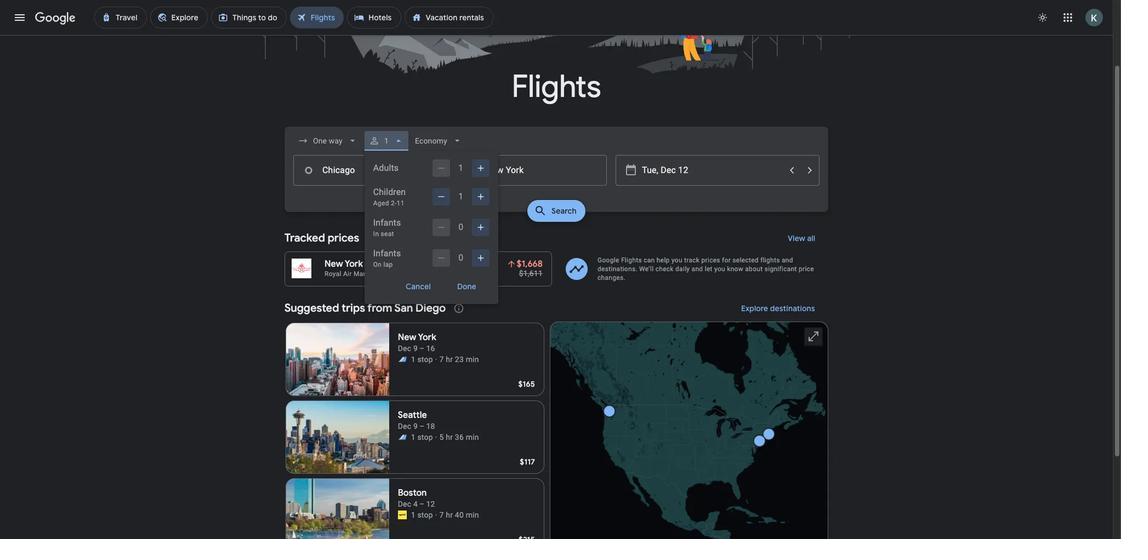 Task type: vqa. For each thing, say whether or not it's contained in the screenshot.
second min from the top of the Suggested trips from San Diego REGION
yes



Task type: describe. For each thing, give the bounding box(es) containing it.
0 for infants on lap
[[459, 253, 464, 263]]

view
[[788, 234, 806, 243]]

about
[[745, 265, 763, 273]]

$1,668
[[517, 259, 543, 270]]

hr for new york
[[446, 355, 453, 364]]

9 – 18
[[413, 422, 435, 431]]

destinations
[[770, 304, 815, 314]]

stop for boston
[[418, 511, 433, 520]]

round
[[379, 270, 399, 278]]

prices inside the google flights can help you track prices for selected flights and destinations. we'll check daily and let you know about significant price changes.
[[702, 257, 720, 264]]

tracked
[[285, 231, 325, 245]]

explore destinations button
[[728, 296, 829, 322]]

search
[[552, 206, 577, 216]]

check
[[656, 265, 674, 273]]

215 US dollars text field
[[519, 535, 535, 540]]

explore destinations
[[742, 304, 815, 314]]

seat
[[381, 230, 394, 238]]

36
[[455, 433, 464, 442]]

4 – 12
[[413, 500, 435, 509]]

40
[[455, 511, 464, 520]]

track
[[684, 257, 700, 264]]

0 horizontal spatial and
[[692, 265, 703, 273]]

change appearance image
[[1030, 4, 1056, 31]]

children aged 2-11
[[373, 187, 406, 207]]

$165
[[518, 379, 535, 389]]

san
[[394, 302, 413, 315]]

dec for seattle
[[398, 422, 411, 431]]

stop for new
[[418, 355, 433, 364]]

dec for boston
[[398, 500, 411, 509]]

maroc
[[354, 270, 373, 278]]

flights
[[761, 257, 780, 264]]

let
[[705, 265, 713, 273]]

know
[[727, 265, 744, 273]]

flights inside the google flights can help you track prices for selected flights and destinations. we'll check daily and let you know about significant price changes.
[[621, 257, 642, 264]]

cancel
[[406, 282, 431, 292]]

frontier and spirit image
[[398, 355, 407, 364]]

Departure text field
[[642, 156, 783, 185]]

google
[[598, 257, 619, 264]]

infants for infants on lap
[[373, 248, 401, 259]]

23
[[455, 355, 464, 364]]

 image for new york
[[435, 354, 437, 365]]

from
[[368, 302, 392, 315]]

165 US dollars text field
[[518, 379, 535, 389]]

done
[[457, 282, 476, 292]]

for
[[722, 257, 731, 264]]

$117
[[520, 457, 535, 467]]

york for to
[[345, 259, 363, 270]]

children
[[373, 187, 406, 197]]

google flights can help you track prices for selected flights and destinations. we'll check daily and let you know about significant price changes.
[[598, 257, 814, 282]]

0 vertical spatial flights
[[512, 67, 601, 106]]

adults
[[373, 163, 399, 173]]

to
[[365, 259, 374, 270]]

significant
[[765, 265, 797, 273]]

5 hr 36 min
[[440, 433, 479, 442]]

suggested
[[285, 302, 339, 315]]

trips
[[342, 302, 365, 315]]

view all
[[788, 234, 815, 243]]

new york to lisbon
[[325, 259, 403, 270]]

air
[[343, 270, 352, 278]]

2-
[[391, 200, 397, 207]]

main menu image
[[13, 11, 26, 24]]

help
[[657, 257, 670, 264]]

boston dec 4 – 12
[[398, 488, 435, 509]]

boston
[[398, 488, 427, 499]]

royal air maroc
[[325, 270, 373, 278]]

7 for boston
[[440, 511, 444, 520]]

new for new york dec 9 – 16
[[398, 332, 416, 343]]

$1,611
[[519, 269, 543, 278]]

tracked prices region
[[285, 225, 829, 287]]

11
[[397, 200, 405, 207]]



Task type: locate. For each thing, give the bounding box(es) containing it.
7 left 40
[[440, 511, 444, 520]]

hr for boston
[[446, 511, 453, 520]]

1 vertical spatial flights
[[621, 257, 642, 264]]

destinations.
[[598, 265, 638, 273]]

1 horizontal spatial york
[[418, 332, 436, 343]]

0 horizontal spatial prices
[[328, 231, 359, 245]]

stop down 9 – 16
[[418, 355, 433, 364]]

york inside 'tracked prices' region
[[345, 259, 363, 270]]

7
[[440, 355, 444, 364], [440, 511, 444, 520]]

1 stop down 9 – 18
[[411, 433, 433, 442]]

in
[[373, 230, 379, 238]]

stop down 9 – 18
[[418, 433, 433, 442]]

0 horizontal spatial you
[[672, 257, 683, 264]]

1 vertical spatial 1 stop
[[411, 433, 433, 442]]

1 1 stop from the top
[[411, 355, 433, 364]]

new for new york to lisbon
[[325, 259, 343, 270]]

york for dec
[[418, 332, 436, 343]]

1 vertical spatial dec
[[398, 422, 411, 431]]

seattle
[[398, 410, 427, 421]]

1 vertical spatial and
[[692, 265, 703, 273]]

swap origin and destination. image
[[444, 164, 457, 177]]

1 horizontal spatial you
[[715, 265, 725, 273]]

1 vertical spatial 7
[[440, 511, 444, 520]]

1 inside 1 popup button
[[384, 137, 389, 145]]

 image left 7 hr 23 min
[[435, 354, 437, 365]]

0 vertical spatial 7
[[440, 355, 444, 364]]

min
[[466, 355, 479, 364], [466, 433, 479, 442], [466, 511, 479, 520]]

new inside 'tracked prices' region
[[325, 259, 343, 270]]

None text field
[[452, 155, 607, 186]]

1 horizontal spatial flights
[[621, 257, 642, 264]]

cancel button
[[393, 278, 444, 296]]

1 horizontal spatial prices
[[702, 257, 720, 264]]

york inside new york dec 9 – 16
[[418, 332, 436, 343]]

2 hr from the top
[[446, 433, 453, 442]]

min for new york
[[466, 355, 479, 364]]

min right 23
[[466, 355, 479, 364]]

seattle dec 9 – 18
[[398, 410, 435, 431]]

explore
[[742, 304, 769, 314]]

we'll
[[639, 265, 654, 273]]

7 hr 40 min
[[440, 511, 479, 520]]

search button
[[528, 200, 586, 222]]

1 0 from the top
[[459, 222, 464, 233]]

york
[[345, 259, 363, 270], [418, 332, 436, 343]]

new inside new york dec 9 – 16
[[398, 332, 416, 343]]

royal
[[325, 270, 341, 278]]

tracked prices
[[285, 231, 359, 245]]

1 stop from the top
[[418, 355, 433, 364]]

changes.
[[598, 274, 626, 282]]

min right 40
[[466, 511, 479, 520]]

new up royal
[[325, 259, 343, 270]]

stop
[[418, 355, 433, 364], [418, 433, 433, 442], [418, 511, 433, 520]]

you
[[672, 257, 683, 264], [715, 265, 725, 273]]

prices
[[328, 231, 359, 245], [702, 257, 720, 264]]

new
[[325, 259, 343, 270], [398, 332, 416, 343]]

min for seattle
[[466, 433, 479, 442]]

2 min from the top
[[466, 433, 479, 442]]

1 vertical spatial min
[[466, 433, 479, 442]]

1 horizontal spatial new
[[398, 332, 416, 343]]

1 stop down 4 – 12
[[411, 511, 433, 520]]

2 infants from the top
[[373, 248, 401, 259]]

 image
[[435, 354, 437, 365], [435, 510, 437, 521]]

None field
[[293, 131, 362, 151], [411, 131, 467, 151], [293, 131, 362, 151], [411, 131, 467, 151]]

price
[[799, 265, 814, 273]]

1 stop
[[411, 355, 433, 364], [411, 433, 433, 442], [411, 511, 433, 520]]

hr left 40
[[446, 511, 453, 520]]

1 vertical spatial york
[[418, 332, 436, 343]]

and down track
[[692, 265, 703, 273]]

min for boston
[[466, 511, 479, 520]]

dec up 'spirit' image
[[398, 500, 411, 509]]

2 vertical spatial hr
[[446, 511, 453, 520]]

prices left 'in' at the left of the page
[[328, 231, 359, 245]]

9 – 16
[[413, 344, 435, 353]]

frontier and spirit image
[[398, 433, 407, 442]]

infants up seat
[[373, 218, 401, 228]]

1 stop down 9 – 16
[[411, 355, 433, 364]]

infants
[[373, 218, 401, 228], [373, 248, 401, 259]]

2 dec from the top
[[398, 422, 411, 431]]

0 horizontal spatial york
[[345, 259, 363, 270]]

1 vertical spatial infants
[[373, 248, 401, 259]]

can
[[644, 257, 655, 264]]

hr right 5
[[446, 433, 453, 442]]

number of passengers dialog
[[365, 151, 498, 304]]

0 vertical spatial 0
[[459, 222, 464, 233]]

york up 9 – 16
[[418, 332, 436, 343]]

0 vertical spatial hr
[[446, 355, 453, 364]]

1 vertical spatial stop
[[418, 433, 433, 442]]

you up daily
[[672, 257, 683, 264]]

0 horizontal spatial new
[[325, 259, 343, 270]]

on
[[373, 261, 382, 269]]

infants up lap
[[373, 248, 401, 259]]

hr for seattle
[[446, 433, 453, 442]]

5
[[440, 433, 444, 442]]

1 vertical spatial 0
[[459, 253, 464, 263]]

1 horizontal spatial and
[[782, 257, 793, 264]]

1 hr from the top
[[446, 355, 453, 364]]

1 button
[[365, 128, 408, 154]]

new up 9 – 16
[[398, 332, 416, 343]]

daily
[[676, 265, 690, 273]]

1 dec from the top
[[398, 344, 411, 353]]

0 vertical spatial new
[[325, 259, 343, 270]]

and
[[782, 257, 793, 264], [692, 265, 703, 273]]

7 for new york
[[440, 355, 444, 364]]

new york dec 9 – 16
[[398, 332, 436, 353]]

0 horizontal spatial flights
[[512, 67, 601, 106]]

0 vertical spatial stop
[[418, 355, 433, 364]]

3 dec from the top
[[398, 500, 411, 509]]

hr left 23
[[446, 355, 453, 364]]

1611 US dollars text field
[[519, 269, 543, 278]]

3 hr from the top
[[446, 511, 453, 520]]

1 vertical spatial you
[[715, 265, 725, 273]]

0 vertical spatial min
[[466, 355, 479, 364]]

spirit image
[[398, 511, 407, 520]]

2 0 from the top
[[459, 253, 464, 263]]

aged
[[373, 200, 389, 207]]

dec up frontier and spirit image
[[398, 344, 411, 353]]

lisbon
[[376, 259, 403, 270]]

2 vertical spatial 1 stop
[[411, 511, 433, 520]]

1
[[384, 137, 389, 145], [459, 163, 464, 173], [459, 191, 464, 202], [411, 355, 416, 364], [411, 433, 416, 442], [411, 511, 416, 520]]

0 vertical spatial you
[[672, 257, 683, 264]]

round trip
[[379, 270, 411, 278]]

trip
[[401, 270, 411, 278]]

0
[[459, 222, 464, 233], [459, 253, 464, 263]]

1 vertical spatial hr
[[446, 433, 453, 442]]

infants on lap
[[373, 248, 401, 269]]

0 vertical spatial 1 stop
[[411, 355, 433, 364]]

hr
[[446, 355, 453, 364], [446, 433, 453, 442], [446, 511, 453, 520]]

dec up frontier and spirit icon
[[398, 422, 411, 431]]

3 min from the top
[[466, 511, 479, 520]]

1 vertical spatial new
[[398, 332, 416, 343]]

 image for boston
[[435, 510, 437, 521]]

suggested trips from san diego region
[[285, 296, 829, 540]]

you down for
[[715, 265, 725, 273]]

dec
[[398, 344, 411, 353], [398, 422, 411, 431], [398, 500, 411, 509]]

0 vertical spatial  image
[[435, 354, 437, 365]]

1 stop for boston
[[411, 511, 433, 520]]

prices up let
[[702, 257, 720, 264]]

2  image from the top
[[435, 510, 437, 521]]

lap
[[384, 261, 393, 269]]

 image
[[435, 432, 437, 443]]

 image left the 7 hr 40 min
[[435, 510, 437, 521]]

dec inside boston dec 4 – 12
[[398, 500, 411, 509]]

done button
[[444, 278, 490, 296]]

0 vertical spatial prices
[[328, 231, 359, 245]]

infants in seat
[[373, 218, 401, 238]]

0 vertical spatial dec
[[398, 344, 411, 353]]

selected
[[733, 257, 759, 264]]

diego
[[416, 302, 446, 315]]

1 stop for seattle
[[411, 433, 433, 442]]

stop down 4 – 12
[[418, 511, 433, 520]]

stop for seattle
[[418, 433, 433, 442]]

york up royal air maroc
[[345, 259, 363, 270]]

0 vertical spatial and
[[782, 257, 793, 264]]

2 stop from the top
[[418, 433, 433, 442]]

and up significant
[[782, 257, 793, 264]]

min right 36
[[466, 433, 479, 442]]

7 left 23
[[440, 355, 444, 364]]

1  image from the top
[[435, 354, 437, 365]]

suggested trips from san diego
[[285, 302, 446, 315]]

1 vertical spatial prices
[[702, 257, 720, 264]]

2 7 from the top
[[440, 511, 444, 520]]

0 for infants in seat
[[459, 222, 464, 233]]

1668 US dollars text field
[[517, 259, 543, 270]]

0 vertical spatial infants
[[373, 218, 401, 228]]

dec inside seattle dec 9 – 18
[[398, 422, 411, 431]]

all
[[807, 234, 815, 243]]

dec inside new york dec 9 – 16
[[398, 344, 411, 353]]

1 stop for new
[[411, 355, 433, 364]]

117 US dollars text field
[[520, 457, 535, 467]]

infants for infants in seat
[[373, 218, 401, 228]]

0 vertical spatial york
[[345, 259, 363, 270]]

Flight search field
[[276, 127, 837, 304]]

1 vertical spatial  image
[[435, 510, 437, 521]]

1 min from the top
[[466, 355, 479, 364]]

3 stop from the top
[[418, 511, 433, 520]]

2 vertical spatial min
[[466, 511, 479, 520]]

3 1 stop from the top
[[411, 511, 433, 520]]

1 infants from the top
[[373, 218, 401, 228]]

2 1 stop from the top
[[411, 433, 433, 442]]

1 7 from the top
[[440, 355, 444, 364]]

2 vertical spatial stop
[[418, 511, 433, 520]]

7 hr 23 min
[[440, 355, 479, 364]]

flights
[[512, 67, 601, 106], [621, 257, 642, 264]]

2 vertical spatial dec
[[398, 500, 411, 509]]



